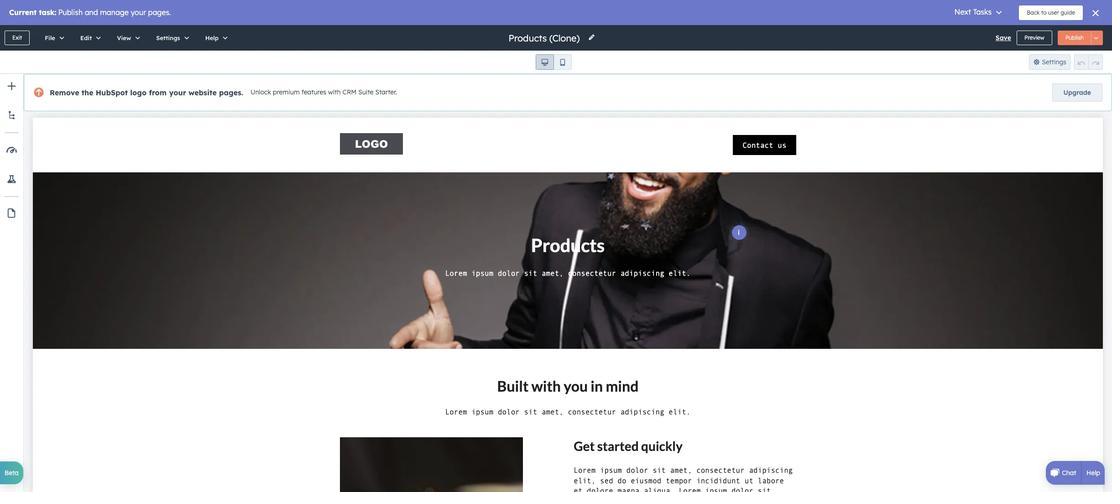 Task type: describe. For each thing, give the bounding box(es) containing it.
2 group from the left
[[1075, 54, 1104, 70]]

hubspot
[[96, 88, 128, 97]]

exit link
[[5, 31, 30, 45]]

premium
[[273, 88, 300, 96]]

upgrade
[[1064, 89, 1092, 97]]

save button
[[996, 32, 1012, 43]]

publish
[[1066, 34, 1084, 41]]

0 horizontal spatial settings button
[[147, 25, 196, 51]]

chat
[[1063, 469, 1077, 478]]

logo
[[130, 88, 147, 97]]

upgrade link
[[1053, 84, 1103, 102]]

publish group
[[1058, 31, 1104, 45]]

edit button
[[71, 25, 107, 51]]

your
[[169, 88, 186, 97]]

website
[[189, 88, 217, 97]]

crm
[[343, 88, 357, 96]]

preview
[[1025, 34, 1045, 41]]

1 horizontal spatial help
[[1087, 469, 1101, 478]]

unlock premium features with crm suite starter.
[[251, 88, 397, 96]]

unlock
[[251, 88, 271, 96]]

with
[[328, 88, 341, 96]]



Task type: vqa. For each thing, say whether or not it's contained in the screenshot.
starter.
yes



Task type: locate. For each thing, give the bounding box(es) containing it.
the
[[82, 88, 93, 97]]

preview button
[[1017, 31, 1053, 45]]

exit
[[12, 34, 22, 41]]

from
[[149, 88, 167, 97]]

1 vertical spatial settings button
[[1030, 54, 1071, 70]]

1 horizontal spatial settings
[[1043, 58, 1067, 66]]

None field
[[508, 32, 583, 44]]

view
[[117, 34, 131, 42]]

save
[[996, 34, 1012, 42]]

1 vertical spatial settings
[[1043, 58, 1067, 66]]

1 group from the left
[[536, 54, 572, 70]]

0 horizontal spatial help
[[205, 34, 219, 42]]

beta
[[5, 469, 19, 478]]

help
[[205, 34, 219, 42], [1087, 469, 1101, 478]]

group
[[536, 54, 572, 70], [1075, 54, 1104, 70]]

0 vertical spatial help
[[205, 34, 219, 42]]

pages.
[[219, 88, 243, 97]]

features
[[302, 88, 326, 96]]

suite
[[359, 88, 374, 96]]

help inside button
[[205, 34, 219, 42]]

remove
[[50, 88, 79, 97]]

0 horizontal spatial settings
[[156, 34, 180, 42]]

view button
[[107, 25, 147, 51]]

0 horizontal spatial group
[[536, 54, 572, 70]]

file
[[45, 34, 55, 42]]

1 horizontal spatial settings button
[[1030, 54, 1071, 70]]

settings down preview button
[[1043, 58, 1067, 66]]

edit
[[80, 34, 92, 42]]

publish button
[[1058, 31, 1092, 45]]

1 horizontal spatial group
[[1075, 54, 1104, 70]]

beta button
[[0, 462, 23, 485]]

0 vertical spatial settings
[[156, 34, 180, 42]]

remove the hubspot logo from your website pages.
[[50, 88, 243, 97]]

1 vertical spatial help
[[1087, 469, 1101, 478]]

0 vertical spatial settings button
[[147, 25, 196, 51]]

settings
[[156, 34, 180, 42], [1043, 58, 1067, 66]]

starter.
[[376, 88, 397, 96]]

help button
[[196, 25, 234, 51]]

file button
[[35, 25, 71, 51]]

settings right view button
[[156, 34, 180, 42]]

settings button
[[147, 25, 196, 51], [1030, 54, 1071, 70]]



